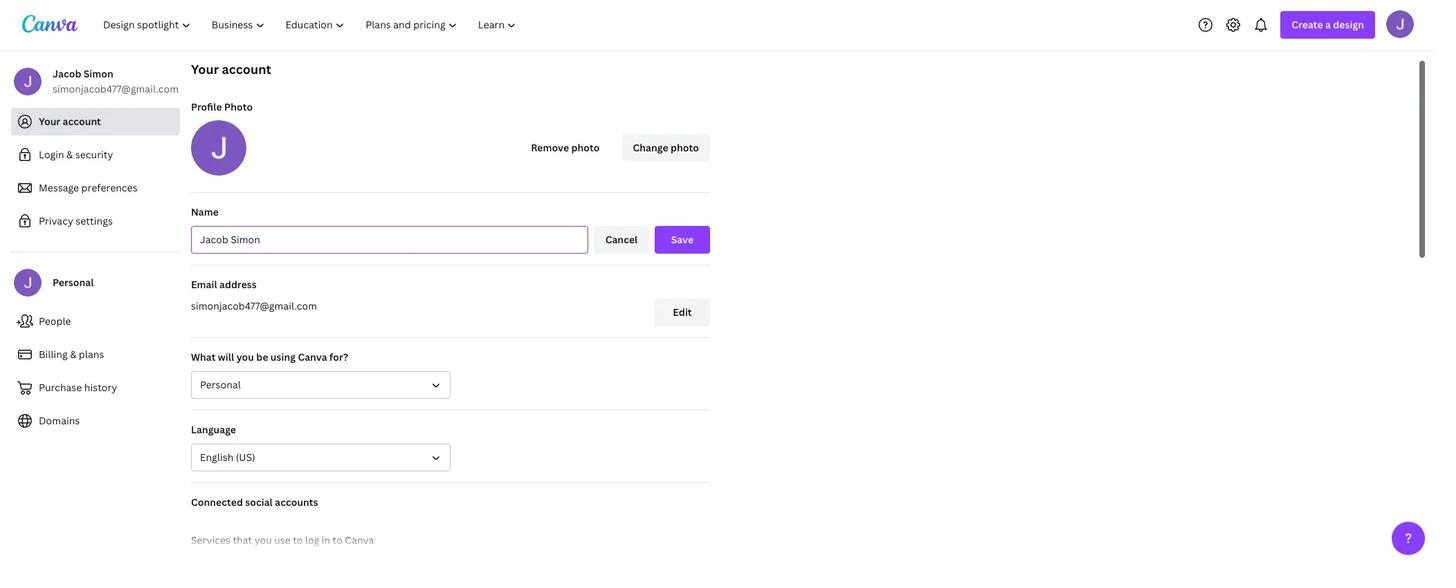Task type: vqa. For each thing, say whether or not it's contained in the screenshot.
& corresponding to Billing
yes



Task type: describe. For each thing, give the bounding box(es) containing it.
a
[[1326, 18, 1331, 31]]

remove photo
[[531, 141, 600, 154]]

your account link
[[11, 108, 180, 136]]

purchase history link
[[11, 375, 180, 402]]

be
[[256, 351, 268, 364]]

you for will
[[237, 351, 254, 364]]

create a design
[[1292, 18, 1364, 31]]

accounts
[[275, 496, 318, 510]]

jacob
[[53, 67, 81, 80]]

remove
[[531, 141, 569, 154]]

purchase history
[[39, 381, 117, 395]]

0 horizontal spatial simonjacob477@gmail.com
[[53, 82, 179, 96]]

change photo
[[633, 141, 699, 154]]

message preferences link
[[11, 174, 180, 202]]

connected social accounts
[[191, 496, 318, 510]]

create
[[1292, 18, 1323, 31]]

address
[[219, 278, 257, 291]]

history
[[84, 381, 117, 395]]

0 vertical spatial your
[[191, 61, 219, 78]]

Language: English (US) button
[[191, 444, 451, 472]]

login & security
[[39, 148, 113, 161]]

english
[[200, 451, 234, 465]]

photo for remove photo
[[571, 141, 600, 154]]

message preferences
[[39, 181, 138, 195]]

domains link
[[11, 408, 180, 435]]

0 vertical spatial your account
[[191, 61, 271, 78]]

purchase
[[39, 381, 82, 395]]

language
[[191, 424, 236, 437]]

english (us)
[[200, 451, 255, 465]]

0 horizontal spatial your account
[[39, 115, 101, 128]]

remove photo button
[[520, 134, 611, 162]]

1 to from the left
[[293, 534, 303, 548]]

change photo button
[[622, 134, 710, 162]]

in
[[322, 534, 330, 548]]

0 vertical spatial personal
[[53, 276, 94, 289]]

1 horizontal spatial simonjacob477@gmail.com
[[191, 300, 317, 313]]

save
[[671, 233, 694, 246]]

using
[[271, 351, 296, 364]]

jacob simon image
[[1387, 10, 1414, 38]]

will
[[218, 351, 234, 364]]

(us)
[[236, 451, 255, 465]]

top level navigation element
[[94, 11, 529, 39]]

billing & plans link
[[11, 341, 180, 369]]

0 vertical spatial account
[[222, 61, 271, 78]]

what will you be using canva for?
[[191, 351, 348, 364]]

that
[[233, 534, 252, 548]]

profile
[[191, 100, 222, 114]]

log
[[305, 534, 319, 548]]

simon
[[84, 67, 113, 80]]

domains
[[39, 415, 80, 428]]



Task type: locate. For each thing, give the bounding box(es) containing it.
0 horizontal spatial personal
[[53, 276, 94, 289]]

1 horizontal spatial personal
[[200, 379, 241, 392]]

privacy settings
[[39, 215, 113, 228]]

cancel button
[[594, 226, 649, 254]]

photo right change
[[671, 141, 699, 154]]

1 vertical spatial &
[[70, 348, 76, 361]]

photo
[[571, 141, 600, 154], [671, 141, 699, 154]]

1 vertical spatial you
[[255, 534, 272, 548]]

use
[[274, 534, 291, 548]]

edit button
[[655, 299, 710, 327]]

message
[[39, 181, 79, 195]]

& for login
[[67, 148, 73, 161]]

&
[[67, 148, 73, 161], [70, 348, 76, 361]]

personal
[[53, 276, 94, 289], [200, 379, 241, 392]]

1 vertical spatial account
[[63, 115, 101, 128]]

your inside 'your account' link
[[39, 115, 60, 128]]

0 horizontal spatial photo
[[571, 141, 600, 154]]

personal down will
[[200, 379, 241, 392]]

1 horizontal spatial account
[[222, 61, 271, 78]]

& inside login & security link
[[67, 148, 73, 161]]

your account
[[191, 61, 271, 78], [39, 115, 101, 128]]

& left plans
[[70, 348, 76, 361]]

0 vertical spatial simonjacob477@gmail.com
[[53, 82, 179, 96]]

what
[[191, 351, 216, 364]]

to right the in
[[333, 534, 343, 548]]

0 horizontal spatial account
[[63, 115, 101, 128]]

1 vertical spatial personal
[[200, 379, 241, 392]]

1 horizontal spatial photo
[[671, 141, 699, 154]]

1 vertical spatial canva
[[345, 534, 374, 548]]

email address
[[191, 278, 257, 291]]

privacy
[[39, 215, 73, 228]]

account up "login & security"
[[63, 115, 101, 128]]

edit
[[673, 306, 692, 319]]

your up profile
[[191, 61, 219, 78]]

personal inside button
[[200, 379, 241, 392]]

account up photo
[[222, 61, 271, 78]]

& inside billing & plans link
[[70, 348, 76, 361]]

services
[[191, 534, 230, 548]]

privacy settings link
[[11, 208, 180, 235]]

personal up people
[[53, 276, 94, 289]]

you for that
[[255, 534, 272, 548]]

2 to from the left
[[333, 534, 343, 548]]

you left use
[[255, 534, 272, 548]]

to
[[293, 534, 303, 548], [333, 534, 343, 548]]

& for billing
[[70, 348, 76, 361]]

canva left for?
[[298, 351, 327, 364]]

you
[[237, 351, 254, 364], [255, 534, 272, 548]]

your up login on the top left of page
[[39, 115, 60, 128]]

1 horizontal spatial canva
[[345, 534, 374, 548]]

simonjacob477@gmail.com
[[53, 82, 179, 96], [191, 300, 317, 313]]

0 vertical spatial you
[[237, 351, 254, 364]]

1 vertical spatial simonjacob477@gmail.com
[[191, 300, 317, 313]]

connected
[[191, 496, 243, 510]]

your
[[191, 61, 219, 78], [39, 115, 60, 128]]

account
[[222, 61, 271, 78], [63, 115, 101, 128]]

you left the be
[[237, 351, 254, 364]]

change
[[633, 141, 669, 154]]

Name text field
[[200, 227, 579, 253]]

simonjacob477@gmail.com down simon
[[53, 82, 179, 96]]

login & security link
[[11, 141, 180, 169]]

your account up photo
[[191, 61, 271, 78]]

people
[[39, 315, 71, 328]]

billing
[[39, 348, 68, 361]]

email
[[191, 278, 217, 291]]

0 vertical spatial &
[[67, 148, 73, 161]]

1 vertical spatial your
[[39, 115, 60, 128]]

plans
[[79, 348, 104, 361]]

Personal button
[[191, 372, 451, 399]]

for?
[[330, 351, 348, 364]]

login
[[39, 148, 64, 161]]

your account up "login & security"
[[39, 115, 101, 128]]

canva right the in
[[345, 534, 374, 548]]

profile photo
[[191, 100, 253, 114]]

save button
[[655, 226, 710, 254]]

billing & plans
[[39, 348, 104, 361]]

design
[[1334, 18, 1364, 31]]

0 vertical spatial canva
[[298, 351, 327, 364]]

0 horizontal spatial your
[[39, 115, 60, 128]]

security
[[75, 148, 113, 161]]

2 photo from the left
[[671, 141, 699, 154]]

1 photo from the left
[[571, 141, 600, 154]]

settings
[[76, 215, 113, 228]]

0 horizontal spatial canva
[[298, 351, 327, 364]]

simonjacob477@gmail.com down address
[[191, 300, 317, 313]]

to left log
[[293, 534, 303, 548]]

name
[[191, 206, 219, 219]]

photo for change photo
[[671, 141, 699, 154]]

photo
[[224, 100, 253, 114]]

canva
[[298, 351, 327, 364], [345, 534, 374, 548]]

1 horizontal spatial your account
[[191, 61, 271, 78]]

preferences
[[81, 181, 138, 195]]

1 horizontal spatial your
[[191, 61, 219, 78]]

& right login on the top left of page
[[67, 148, 73, 161]]

people link
[[11, 308, 180, 336]]

0 horizontal spatial to
[[293, 534, 303, 548]]

jacob simon simonjacob477@gmail.com
[[53, 67, 179, 96]]

1 horizontal spatial to
[[333, 534, 343, 548]]

photo right remove
[[571, 141, 600, 154]]

social
[[245, 496, 273, 510]]

create a design button
[[1281, 11, 1376, 39]]

cancel
[[606, 233, 638, 246]]

services that you use to log in to canva
[[191, 534, 374, 548]]

1 vertical spatial your account
[[39, 115, 101, 128]]



